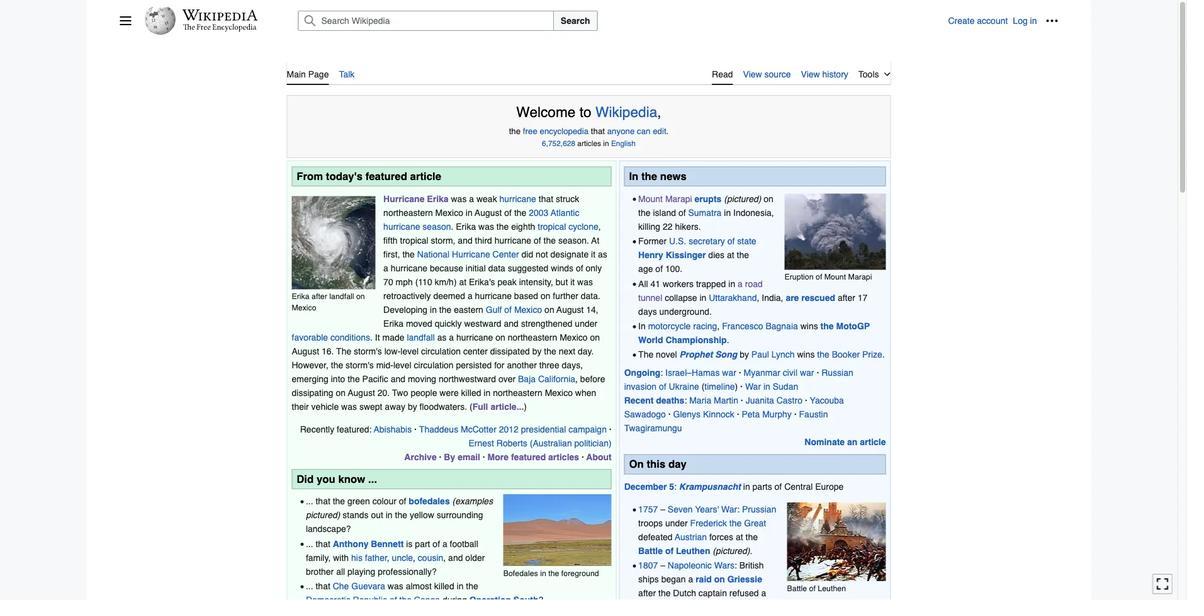 Task type: vqa. For each thing, say whether or not it's contained in the screenshot.


Task type: locate. For each thing, give the bounding box(es) containing it.
the up into on the bottom
[[331, 360, 343, 370]]

1 – from the top
[[661, 504, 666, 514]]

war in sudan link
[[746, 382, 799, 392]]

about link
[[587, 452, 612, 462]]

it right but
[[571, 277, 575, 287]]

was up data.
[[578, 277, 593, 287]]

view
[[743, 69, 762, 79], [801, 69, 820, 79]]

tropical up national
[[400, 235, 429, 245]]

. up british
[[750, 546, 753, 556]]

in for in motorcycle racing , francesco bagnaia wins
[[639, 321, 646, 331]]

0 vertical spatial in
[[629, 170, 639, 182]]

kinnock
[[703, 409, 735, 420]]

2 horizontal spatial at
[[736, 532, 744, 542]]

: british ships began a
[[639, 561, 764, 585]]

on august 14, erika moved quickly westward and strengthened under favorable conditions . it made landfall
[[292, 305, 599, 342]]

main content
[[282, 57, 896, 600]]

: inside 1757 – seven years' war : prussian troops under frederick the great defeated austrian forces at the battle of leuthen (pictured) .
[[738, 504, 740, 514]]

by right away
[[408, 402, 417, 412]]

0 vertical spatial war
[[746, 382, 761, 392]]

1 horizontal spatial under
[[666, 518, 688, 528]]

0 horizontal spatial under
[[575, 318, 598, 328]]

erika up 'third'
[[456, 221, 476, 231]]

under for troops
[[666, 518, 688, 528]]

2 – from the top
[[661, 561, 666, 571]]

abishabis link
[[374, 424, 412, 434]]

0 horizontal spatial article
[[410, 170, 441, 182]]

motogp
[[837, 321, 870, 331]]

the down began
[[659, 588, 671, 598]]

in right out
[[386, 510, 393, 520]]

national
[[417, 249, 450, 259]]

wikipedia image
[[182, 9, 258, 21]]

. down kissinger
[[680, 264, 683, 274]]

.
[[667, 126, 669, 136], [451, 221, 454, 231], [680, 264, 683, 274], [370, 332, 373, 342], [727, 335, 730, 345], [883, 350, 885, 360], [750, 546, 753, 556]]

by up three
[[533, 346, 542, 356]]

eastern
[[454, 305, 484, 315]]

: up the frederick the great link
[[738, 504, 740, 514]]

center
[[493, 249, 519, 259]]

part
[[415, 539, 430, 549]]

ongoing
[[625, 368, 661, 378]]

at inside did not designate it as a hurricane because initial data suggested winds of only 70 mph (110 km/h) at erika's peak intensity, but it was retroactively deemed a hurricane based on further data. developing in the eastern
[[459, 277, 467, 287]]

0 vertical spatial tropical
[[538, 221, 566, 231]]

(pictured) inside 1757 – seven years' war : prussian troops under frederick the great defeated austrian forces at the battle of leuthen (pictured) .
[[713, 546, 750, 556]]

at down initial
[[459, 277, 467, 287]]

in down myanmar
[[764, 382, 771, 392]]

... for ... that che guevara was almost killed in the
[[306, 581, 313, 591]]

full article... link
[[473, 402, 524, 412]]

leuthen down 'austrian'
[[676, 546, 711, 556]]

battle right griessie on the bottom of page
[[787, 584, 807, 593]]

0 vertical spatial landfall
[[330, 292, 354, 301]]

0 horizontal spatial the
[[336, 346, 352, 356]]

0 horizontal spatial featured
[[366, 170, 407, 182]]

a inside the raid on griessie after the dutch captain refused a
[[762, 588, 767, 598]]

, up at
[[599, 221, 601, 231]]

: up raid on griessie link
[[735, 561, 737, 571]]

hurricane
[[500, 194, 536, 204], [384, 221, 420, 231], [495, 235, 532, 245], [391, 263, 428, 273], [475, 291, 512, 301], [457, 332, 493, 342]]

2 view from the left
[[801, 69, 820, 79]]

was down professionally?
[[388, 581, 404, 591]]

1 vertical spatial battle
[[787, 584, 807, 593]]

... for ... that anthony bennett
[[306, 539, 313, 549]]

family,
[[306, 553, 331, 563]]

the inside the motogp world championship
[[821, 321, 834, 331]]

articles inside welcome to wikipedia , the free encyclopedia that anyone can edit . 6,752,628 articles in english
[[578, 139, 601, 147]]

maria martin link
[[690, 396, 739, 406]]

northeastern down the strengthened
[[508, 332, 558, 342]]

of down defeated
[[666, 546, 674, 556]]

1 vertical spatial (pictured)
[[713, 546, 750, 556]]

the booker prize link
[[818, 350, 883, 360]]

battle down defeated
[[639, 546, 663, 556]]

1 horizontal spatial landfall
[[407, 332, 435, 342]]

1 horizontal spatial war
[[800, 368, 815, 378]]

battle inside 1757 – seven years' war : prussian troops under frederick the great defeated austrian forces at the battle of leuthen (pictured) .
[[639, 546, 663, 556]]

that down "brother"
[[316, 581, 330, 591]]

sumatra link
[[689, 208, 722, 218]]

a down first,
[[384, 263, 388, 273]]

0 vertical spatial as
[[598, 249, 608, 259]]

in down days
[[639, 321, 646, 331]]

tropical inside , fifth tropical storm, and third hurricane of the season. at first, the
[[400, 235, 429, 245]]

as inside did not designate it as a hurricane because initial data suggested winds of only 70 mph (110 km/h) at erika's peak intensity, but it was retroactively deemed a hurricane based on further data. developing in the eastern
[[598, 249, 608, 259]]

great
[[744, 518, 767, 528]]

on inside erika after landfall on mexico
[[356, 292, 365, 301]]

of up recent deaths : in the bottom of the page
[[659, 382, 667, 392]]

bofedales in the foreground
[[504, 569, 599, 578]]

0 vertical spatial killed
[[461, 388, 481, 398]]

0 horizontal spatial by
[[408, 402, 417, 412]]

2 vertical spatial ...
[[306, 581, 313, 591]]

green
[[348, 496, 370, 506]]

, inside ", before dissipating on august 20. two people were killed in northeastern mexico when their vehicle was swept away by floodwaters. ("
[[576, 374, 578, 384]]

mount marapi link
[[639, 194, 693, 204]]

article up hurricane erika link
[[410, 170, 441, 182]]

the left yellow
[[395, 510, 407, 520]]

war up the juanita
[[746, 382, 761, 392]]

0 horizontal spatial it
[[571, 277, 575, 287]]

, left older
[[444, 553, 446, 563]]

3 ... from the top
[[306, 581, 313, 591]]

fullscreen image
[[1157, 578, 1169, 590]]

under inside on august 14, erika moved quickly westward and strengthened under favorable conditions . it made landfall
[[575, 318, 598, 328]]

the right into on the bottom
[[348, 374, 360, 384]]

floodwaters.
[[420, 402, 467, 412]]

1 vertical spatial northeastern
[[508, 332, 558, 342]]

the left news
[[642, 170, 658, 182]]

that inside that struck northeastern mexico in august of the
[[539, 194, 554, 204]]

, up edit
[[658, 104, 662, 120]]

in up uttarakhand
[[729, 279, 736, 289]]

landfall
[[330, 292, 354, 301], [407, 332, 435, 342]]

a inside : british ships began a
[[689, 574, 694, 585]]

: down the day
[[674, 482, 677, 492]]

(pictured) up indonesia,
[[724, 194, 762, 204]]

tropical down atlantic at top left
[[538, 221, 566, 231]]

the inside the raid on griessie after the dutch captain refused a
[[659, 588, 671, 598]]

mexico inside erika after landfall on mexico
[[292, 303, 317, 312]]

1 vertical spatial war
[[722, 504, 738, 514]]

1 vertical spatial it
[[571, 277, 575, 287]]

1 horizontal spatial mount
[[825, 272, 846, 281]]

as inside the as a hurricane on northeastern mexico on august 16. the storm's low-level circulation center dissipated by the next day. however, the storm's mid-level circulation persisted for another three days, emerging into the pacific and moving northwestward over
[[437, 332, 447, 342]]

a left football
[[443, 539, 448, 549]]

california
[[538, 374, 576, 384]]

bofedales in the foreground image
[[504, 494, 612, 566]]

the free encyclopedia image
[[183, 24, 257, 32]]

, inside , and older brother all playing professionally?
[[444, 553, 446, 563]]

mexico inside ", before dissipating on august 20. two people were killed in northeastern mexico when their vehicle was swept away by floodwaters. ("
[[545, 388, 573, 398]]

1 horizontal spatial article
[[860, 437, 886, 447]]

martin
[[714, 396, 739, 406]]

level down landfall link
[[401, 346, 419, 356]]

2 war from the left
[[800, 368, 815, 378]]

che guevara link
[[333, 581, 385, 591]]

1 horizontal spatial at
[[727, 250, 735, 260]]

in inside did not designate it as a hurricane because initial data suggested winds of only 70 mph (110 km/h) at erika's peak intensity, but it was retroactively deemed a hurricane based on further data. developing in the eastern
[[430, 305, 437, 315]]

1 vertical spatial marapi
[[849, 272, 872, 281]]

that up 2003
[[539, 194, 554, 204]]

leuthen
[[676, 546, 711, 556], [818, 584, 846, 593]]

dies
[[709, 250, 725, 260]]

fifth
[[384, 235, 398, 245]]

in the news
[[629, 170, 687, 182]]

it
[[591, 249, 596, 259], [571, 277, 575, 287]]

– inside 1757 – seven years' war : prussian troops under frederick the great defeated austrian forces at the battle of leuthen (pictured) .
[[661, 504, 666, 514]]

(pictured) up wars
[[713, 546, 750, 556]]

the inside on the island of
[[639, 208, 651, 218]]

after down ships
[[639, 588, 656, 598]]

gulf of mexico
[[486, 305, 542, 315]]

december 5 link
[[625, 482, 674, 492]]

Search Wikipedia search field
[[298, 11, 554, 31]]

1 vertical spatial ...
[[306, 539, 313, 549]]

mid-
[[376, 360, 394, 370]]

0 horizontal spatial landfall
[[330, 292, 354, 301]]

a left raid
[[689, 574, 694, 585]]

0 horizontal spatial at
[[459, 277, 467, 287]]

0 horizontal spatial as
[[437, 332, 447, 342]]

as
[[598, 249, 608, 259], [437, 332, 447, 342]]

leuthen inside 1757 – seven years' war : prussian troops under frederick the great defeated austrian forces at the battle of leuthen (pictured) .
[[676, 546, 711, 556]]

landfall down moved
[[407, 332, 435, 342]]

under down august 14,
[[575, 318, 598, 328]]

(110 km/h)
[[415, 277, 457, 287]]

0 vertical spatial level
[[401, 346, 419, 356]]

1 vertical spatial landfall
[[407, 332, 435, 342]]

0 horizontal spatial battle
[[639, 546, 663, 556]]

on up the dissipated
[[496, 332, 506, 342]]

0 vertical spatial battle
[[639, 546, 663, 556]]

2 horizontal spatial after
[[838, 292, 856, 303]]

at
[[592, 235, 600, 245]]

(
[[470, 402, 473, 412]]

on down intensity,
[[541, 291, 551, 301]]

1 horizontal spatial tropical
[[538, 221, 566, 231]]

in inside personal tools navigation
[[1031, 16, 1037, 26]]

1 vertical spatial in
[[639, 321, 646, 331]]

at right dies
[[727, 250, 735, 260]]

articles down (australian on the bottom
[[549, 452, 579, 462]]

mount
[[639, 194, 663, 204], [825, 272, 846, 281]]

view for view history
[[801, 69, 820, 79]]

paul lynch link
[[752, 350, 795, 360]]

faustin
[[799, 409, 828, 420]]

in inside that struck northeastern mexico in august of the
[[466, 208, 473, 218]]

data.
[[581, 291, 601, 301]]

erika up favorable
[[292, 292, 310, 301]]

motorcycle racing link
[[648, 321, 717, 331]]

personal tools navigation
[[949, 11, 1063, 31]]

1 view from the left
[[743, 69, 762, 79]]

of up the hikers.
[[679, 208, 686, 218]]

1 horizontal spatial hurricane
[[452, 249, 490, 259]]

dissipated
[[490, 346, 530, 356]]

and up national hurricane center
[[458, 235, 473, 245]]

and inside , fifth tropical storm, and third hurricane of the season. at first, the
[[458, 235, 473, 245]]

view for view source
[[743, 69, 762, 79]]

raid on griessie after the dutch captain refused a
[[639, 574, 767, 600]]

hurricane up initial
[[452, 249, 490, 259]]

0 vertical spatial under
[[575, 318, 598, 328]]

was inside ", before dissipating on august 20. two people were killed in northeastern mexico when their vehicle was swept away by floodwaters. ("
[[341, 402, 357, 412]]

circulation down landfall link
[[421, 346, 461, 356]]

from today's featured article
[[297, 170, 441, 182]]

in right the sumatra link
[[724, 208, 731, 218]]

third
[[475, 235, 492, 245]]

search
[[561, 16, 590, 26]]

landscape?
[[306, 524, 351, 534]]

out
[[371, 510, 383, 520]]

paul
[[752, 350, 769, 360]]

wars
[[715, 561, 735, 571]]

0 horizontal spatial tropical
[[400, 235, 429, 245]]

1 war from the left
[[722, 368, 737, 378]]

war up the frederick the great link
[[722, 504, 738, 514]]

and inside the as a hurricane on northeastern mexico on august 16. the storm's low-level circulation center dissipated by the next day. however, the storm's mid-level circulation persisted for another three days, emerging into the pacific and moving northwestward over
[[391, 374, 406, 384]]

view left source
[[743, 69, 762, 79]]

and down gulf of mexico
[[504, 318, 519, 328]]

: up glenys
[[685, 396, 687, 406]]

1 vertical spatial under
[[666, 518, 688, 528]]

1 vertical spatial –
[[661, 561, 666, 571]]

1 vertical spatial featured
[[511, 452, 546, 462]]

17
[[858, 292, 868, 303]]

the right first,
[[403, 249, 415, 259]]

battle of leuthen image
[[787, 502, 886, 581]]

0 vertical spatial ...
[[306, 496, 313, 506]]

0 horizontal spatial leuthen
[[676, 546, 711, 556]]

2 vertical spatial northeastern
[[493, 388, 543, 398]]

0 vertical spatial hurricane
[[384, 194, 425, 204]]

that down to
[[591, 126, 605, 136]]

in down hurricane erika was a weak hurricane
[[466, 208, 473, 218]]

featured up hurricane erika link
[[366, 170, 407, 182]]

, up professionally?
[[413, 553, 416, 563]]

– for 1757
[[661, 504, 666, 514]]

2 ... from the top
[[306, 539, 313, 549]]

erika after landfall on mexico image
[[292, 196, 376, 289]]

landfall inside erika after landfall on mexico
[[330, 292, 354, 301]]

0 vertical spatial featured
[[366, 170, 407, 182]]

of left 100
[[656, 264, 663, 274]]

krampusnacht link
[[679, 482, 741, 492]]

. inside welcome to wikipedia , the free encyclopedia that anyone can edit . 6,752,628 articles in english
[[667, 126, 669, 136]]

all 41 workers trapped in
[[639, 279, 738, 289]]

in up moved
[[430, 305, 437, 315]]

napoleonic wars link
[[668, 561, 735, 571]]

main content containing welcome to
[[282, 57, 896, 600]]

of right part
[[433, 539, 440, 549]]

days
[[639, 306, 657, 316]]

view inside 'link'
[[801, 69, 820, 79]]

0 vertical spatial marapi
[[666, 194, 693, 204]]

1 vertical spatial mount
[[825, 272, 846, 281]]

austrian
[[675, 532, 707, 542]]

uncle link
[[392, 553, 413, 563]]

1 vertical spatial hurricane
[[452, 249, 490, 259]]

1 horizontal spatial view
[[801, 69, 820, 79]]

0 horizontal spatial war
[[722, 368, 737, 378]]

1 horizontal spatial as
[[598, 249, 608, 259]]

mexico up next
[[560, 332, 588, 342]]

and down football
[[448, 553, 463, 563]]

erika up made
[[384, 318, 404, 328]]

juanita castro
[[746, 396, 803, 406]]

under inside 1757 – seven years' war : prussian troops under frederick the great defeated austrian forces at the battle of leuthen (pictured) .
[[666, 518, 688, 528]]

almost
[[406, 581, 432, 591]]

0 horizontal spatial hurricane
[[384, 194, 425, 204]]

2 vertical spatial at
[[736, 532, 744, 542]]

0 horizontal spatial view
[[743, 69, 762, 79]]

the up quickly
[[439, 305, 452, 315]]

next
[[559, 346, 576, 356]]

storm's down 'it'
[[354, 346, 382, 356]]

erika inside erika after landfall on mexico
[[292, 292, 310, 301]]

. left 'it'
[[370, 332, 373, 342]]

thaddeus mccotter 2012 presidential campaign link
[[419, 424, 607, 434]]

northeastern down hurricane erika link
[[384, 208, 433, 218]]

1 vertical spatial at
[[459, 277, 467, 287]]

island
[[653, 208, 676, 218]]

killed up (
[[461, 388, 481, 398]]

... that anthony bennett
[[306, 539, 404, 549]]

view source
[[743, 69, 791, 79]]

war right civil
[[800, 368, 815, 378]]

0 vertical spatial it
[[591, 249, 596, 259]]

0 horizontal spatial mount
[[639, 194, 663, 204]]

on inside on the island of
[[764, 194, 774, 204]]

0 horizontal spatial killed
[[434, 581, 454, 591]]

menu image
[[119, 14, 132, 27]]

in right almost
[[457, 581, 464, 591]]

marapi up island
[[666, 194, 693, 204]]

2003 atlantic hurricane season
[[384, 208, 580, 231]]

0 vertical spatial at
[[727, 250, 735, 260]]

uncle
[[392, 553, 413, 563]]

1 vertical spatial articles
[[549, 452, 579, 462]]

1 vertical spatial tropical
[[400, 235, 429, 245]]

seven years' war link
[[668, 504, 738, 514]]

of left state
[[728, 236, 735, 246]]

killing
[[639, 221, 661, 231]]

– right 1757
[[661, 504, 666, 514]]

that for ... that anthony bennett
[[316, 539, 330, 549]]

a down quickly
[[449, 332, 454, 342]]

however,
[[292, 360, 329, 370]]

1 horizontal spatial after
[[639, 588, 656, 598]]

in indonesia, killing 22 hikers.
[[639, 208, 774, 231]]

griessie
[[728, 574, 763, 585]]

. right booker
[[883, 350, 885, 360]]

)
[[524, 402, 527, 412]]

... that che guevara was almost killed in the
[[306, 581, 478, 591]]

of inside is part of a football family, with
[[433, 539, 440, 549]]

1 horizontal spatial by
[[533, 346, 542, 356]]

1 ... from the top
[[306, 496, 313, 506]]

the down 'hurricane' "link"
[[514, 208, 527, 218]]

0 vertical spatial northeastern
[[384, 208, 433, 218]]

that inside welcome to wikipedia , the free encyclopedia that anyone can edit . 6,752,628 articles in english
[[591, 126, 605, 136]]

intensity,
[[519, 277, 553, 287]]

at down the frederick the great link
[[736, 532, 744, 542]]

1 horizontal spatial the
[[639, 350, 654, 360]]

as down at
[[598, 249, 608, 259]]

1 vertical spatial as
[[437, 332, 447, 342]]

bofedales
[[504, 569, 538, 578]]

22
[[663, 221, 673, 231]]

mexico inside the as a hurricane on northeastern mexico on august 16. the storm's low-level circulation center dissipated by the next day. however, the storm's mid-level circulation persisted for another three days, emerging into the pacific and moving northwestward over
[[560, 332, 588, 342]]

under for strengthened
[[575, 318, 598, 328]]

0 horizontal spatial after
[[312, 292, 327, 301]]

henry kissinger link
[[639, 250, 706, 260]]

prussian link
[[742, 504, 777, 514]]

mount up rescued
[[825, 272, 846, 281]]

1 horizontal spatial featured
[[511, 452, 546, 462]]

0 horizontal spatial war
[[722, 504, 738, 514]]

trapped
[[696, 279, 726, 289]]

glenys
[[674, 409, 701, 420]]

the inside that struck northeastern mexico in august of the
[[514, 208, 527, 218]]

that for ... that the green colour of bofedales
[[316, 496, 330, 506]]

1 horizontal spatial killed
[[461, 388, 481, 398]]

russian
[[822, 368, 854, 378]]

of up 'not'
[[534, 235, 541, 245]]

of left only
[[576, 263, 584, 273]]

0 vertical spatial articles
[[578, 139, 601, 147]]

season
[[423, 221, 451, 231]]

a right refused
[[762, 588, 767, 598]]

0 vertical spatial –
[[661, 504, 666, 514]]

0 vertical spatial leuthen
[[676, 546, 711, 556]]

... up family,
[[306, 539, 313, 549]]

0 vertical spatial article
[[410, 170, 441, 182]]

1 horizontal spatial marapi
[[849, 272, 872, 281]]

1 vertical spatial leuthen
[[818, 584, 846, 593]]

1 vertical spatial level
[[394, 360, 412, 370]]



Task type: describe. For each thing, give the bounding box(es) containing it.
strengthened
[[521, 318, 573, 328]]

in inside the stands out in the yellow surrounding landscape?
[[386, 510, 393, 520]]

the down great
[[746, 532, 758, 542]]

after inside erika after landfall on mexico
[[312, 292, 327, 301]]

brother
[[306, 567, 334, 577]]

was down august
[[479, 221, 494, 231]]

the up three
[[544, 346, 557, 356]]

recent deaths link
[[625, 396, 685, 406]]

in inside in indonesia, killing 22 hikers.
[[724, 208, 731, 218]]

bennett
[[371, 539, 404, 549]]

... for ... that the green colour of bofedales
[[306, 496, 313, 506]]

lynch
[[772, 350, 795, 360]]

1 vertical spatial killed
[[434, 581, 454, 591]]

a inside is part of a football family, with
[[443, 539, 448, 549]]

away
[[385, 402, 406, 412]]

cyclone
[[569, 221, 599, 231]]

politician)
[[575, 438, 612, 448]]

Search search field
[[283, 11, 949, 31]]

on inside on august 14, erika moved quickly westward and strengthened under favorable conditions . it made landfall
[[545, 305, 555, 315]]

underground.
[[660, 306, 712, 316]]

of right gulf
[[505, 305, 512, 315]]

gulf of mexico link
[[486, 305, 542, 315]]

in left parts
[[744, 482, 750, 492]]

the inside did not designate it as a hurricane because initial data suggested winds of only 70 mph (110 km/h) at erika's peak intensity, but it was retroactively deemed a hurricane based on further data. developing in the eastern
[[439, 305, 452, 315]]

days,
[[562, 360, 583, 370]]

favorable
[[292, 332, 328, 342]]

create account link
[[949, 16, 1008, 26]]

in inside welcome to wikipedia , the free encyclopedia that anyone can edit . 6,752,628 articles in english
[[603, 139, 609, 147]]

recently featured:
[[300, 424, 374, 434]]

in right bofedales
[[540, 569, 546, 578]]

– for 1807
[[661, 561, 666, 571]]

peak
[[498, 277, 517, 287]]

myanmar civil war
[[744, 368, 815, 378]]

mexico inside that struck northeastern mexico in august of the
[[436, 208, 463, 218]]

was left "weak"
[[451, 194, 467, 204]]

0 vertical spatial wins
[[801, 321, 818, 331]]

is part of a football family, with
[[306, 539, 478, 563]]

on inside ", before dissipating on august 20. two people were killed in northeastern mexico when their vehicle was swept away by floodwaters. ("
[[336, 388, 346, 398]]

for
[[494, 360, 505, 370]]

that for ... that che guevara was almost killed in the
[[316, 581, 330, 591]]

krampusnacht
[[679, 482, 741, 492]]

a inside a road tunnel
[[738, 279, 743, 289]]

prize
[[863, 350, 883, 360]]

initial
[[466, 263, 486, 273]]

playing
[[348, 567, 376, 577]]

sudan
[[773, 382, 799, 392]]

yellow
[[410, 510, 434, 520]]

a inside the as a hurricane on northeastern mexico on august 16. the storm's low-level circulation center dissipated by the next day. however, the storm's mid-level circulation persisted for another three days, emerging into the pacific and moving northwestward over
[[449, 332, 454, 342]]

. inside on august 14, erika moved quickly westward and strengthened under favorable conditions . it made landfall
[[370, 332, 373, 342]]

seven
[[668, 504, 693, 514]]

erika up season
[[427, 194, 449, 204]]

free link
[[523, 126, 538, 136]]

of inside that struck northeastern mexico in august of the
[[505, 208, 512, 218]]

francesco bagnaia link
[[722, 321, 798, 331]]

u.s. secretary of state link
[[669, 236, 757, 246]]

eruption of mount marapi image
[[785, 194, 886, 270]]

1 horizontal spatial battle
[[787, 584, 807, 593]]

of right colour
[[399, 496, 406, 506]]

1 vertical spatial storm's
[[346, 360, 374, 370]]

thaddeus mccotter 2012 presidential campaign ernest roberts (australian politician)
[[419, 424, 612, 448]]

baja
[[518, 374, 536, 384]]

after inside after 17 days underground.
[[838, 292, 856, 303]]

0 horizontal spatial marapi
[[666, 194, 693, 204]]

westward
[[464, 318, 502, 328]]

the inside the stands out in the yellow surrounding landscape?
[[395, 510, 407, 520]]

erika's
[[469, 277, 495, 287]]

on up day.
[[590, 332, 600, 342]]

anyone can edit link
[[608, 126, 667, 136]]

myanmar civil war link
[[744, 368, 815, 378]]

of right parts
[[775, 482, 782, 492]]

talk
[[339, 69, 355, 79]]

(examples
[[453, 496, 493, 506]]

was inside did not designate it as a hurricane because initial data suggested winds of only 70 mph (110 km/h) at erika's peak intensity, but it was retroactively deemed a hurricane based on further data. developing in the eastern
[[578, 277, 593, 287]]

tropical cyclone link
[[538, 221, 599, 231]]

nominate an article
[[805, 437, 886, 447]]

6,752,628
[[542, 139, 576, 147]]

hurricane erika was a weak hurricane
[[384, 194, 536, 204]]

indonesia,
[[734, 208, 774, 218]]

years'
[[695, 504, 719, 514]]

championship
[[666, 335, 727, 345]]

mexico down based
[[514, 305, 542, 315]]

: inside : british ships began a
[[735, 561, 737, 571]]

by inside ", before dissipating on august 20. two people were killed in northeastern mexico when their vehicle was swept away by floodwaters. ("
[[408, 402, 417, 412]]

, left francesco
[[717, 321, 720, 331]]

august 16.
[[292, 346, 334, 356]]

log in and more options image
[[1046, 14, 1059, 27]]

developing
[[384, 305, 428, 315]]

. inside former u.s. secretary of state henry kissinger dies at the age of 100 .
[[680, 264, 683, 274]]

erika inside on august 14, erika moved quickly westward and strengthened under favorable conditions . it made landfall
[[384, 318, 404, 328]]

battle of leuthen link
[[639, 546, 711, 556]]

low-
[[385, 346, 401, 356]]

create account log in
[[949, 16, 1037, 26]]

all
[[639, 279, 648, 289]]

erupts link
[[695, 194, 722, 204]]

killed inside ", before dissipating on august 20. two people were killed in northeastern mexico when their vehicle was swept away by floodwaters. ("
[[461, 388, 481, 398]]

wikipedia
[[596, 104, 658, 120]]

war inside 1757 – seven years' war : prussian troops under frederick the great defeated austrian forces at the battle of leuthen (pictured) .
[[722, 504, 738, 514]]

1807
[[639, 561, 658, 571]]

. erika was the eighth tropical cyclone
[[451, 221, 599, 231]]

of inside , fifth tropical storm, and third hurricane of the season. at first, the
[[534, 235, 541, 245]]

mccotter
[[461, 424, 497, 434]]

quickly
[[435, 318, 462, 328]]

europe
[[816, 482, 844, 492]]

6,752,628 link
[[542, 139, 576, 147]]

by inside the as a hurricane on northeastern mexico on august 16. the storm's low-level circulation center dissipated by the next day. however, the storm's mid-level circulation persisted for another three days, emerging into the pacific and moving northwestward over
[[533, 346, 542, 356]]

at inside 1757 – seven years' war : prussian troops under frederick the great defeated austrian forces at the battle of leuthen (pictured) .
[[736, 532, 744, 542]]

2 horizontal spatial by
[[740, 350, 749, 360]]

email
[[458, 452, 480, 462]]

of inside did not designate it as a hurricane because initial data suggested winds of only 70 mph (110 km/h) at erika's peak intensity, but it was retroactively deemed a hurricane based on further data. developing in the eastern
[[576, 263, 584, 273]]

the inside welcome to wikipedia , the free encyclopedia that anyone can edit . 6,752,628 articles in english
[[509, 126, 521, 136]]

presidential
[[521, 424, 566, 434]]

. down in motorcycle racing , francesco bagnaia wins
[[727, 335, 730, 345]]

landfall inside on august 14, erika moved quickly westward and strengthened under favorable conditions . it made landfall
[[407, 332, 435, 342]]

on the island of
[[639, 194, 774, 218]]

another
[[507, 360, 537, 370]]

the down august
[[497, 221, 509, 231]]

1 vertical spatial wins
[[798, 350, 815, 360]]

two
[[392, 388, 408, 398]]

, inside welcome to wikipedia , the free encyclopedia that anyone can edit . 6,752,628 articles in english
[[658, 104, 662, 120]]

of inside on the island of
[[679, 208, 686, 218]]

of inside 1757 – seven years' war : prussian troops under frederick the great defeated austrian forces at the battle of leuthen (pictured) .
[[666, 546, 674, 556]]

northeastern inside ", before dissipating on august 20. two people were killed in northeastern mexico when their vehicle was swept away by floodwaters. ("
[[493, 388, 543, 398]]

after inside the raid on griessie after the dutch captain refused a
[[639, 588, 656, 598]]

moving
[[408, 374, 436, 384]]

his father , uncle , cousin
[[351, 553, 444, 563]]

on inside the raid on griessie after the dutch captain refused a
[[715, 574, 725, 585]]

know ...
[[338, 473, 377, 485]]

a up eastern
[[468, 291, 473, 301]]

recent
[[625, 396, 654, 406]]

hurricane inside 2003 atlantic hurricane season
[[384, 221, 420, 231]]

yacouba sawadogo
[[625, 396, 844, 420]]

before
[[581, 374, 606, 384]]

troops
[[639, 518, 663, 528]]

in inside ", before dissipating on august 20. two people were killed in northeastern mexico when their vehicle was swept away by floodwaters. ("
[[484, 388, 491, 398]]

data
[[488, 263, 506, 273]]

0 vertical spatial mount
[[639, 194, 663, 204]]

the left booker
[[818, 350, 830, 360]]

, inside , fifth tropical storm, and third hurricane of the season. at first, the
[[599, 221, 601, 231]]

the left green
[[333, 496, 345, 506]]

and inside on august 14, erika moved quickly westward and strengthened under favorable conditions . it made landfall
[[504, 318, 519, 328]]

hurricane inside , fifth tropical storm, and third hurricane of the season. at first, the
[[495, 235, 532, 245]]

first,
[[384, 249, 400, 259]]

hurricane inside the as a hurricane on northeastern mexico on august 16. the storm's low-level circulation center dissipated by the next day. however, the storm's mid-level circulation persisted for another three days, emerging into the pacific and moving northwestward over
[[457, 332, 493, 342]]

of right the "eruption"
[[816, 272, 823, 281]]

1 horizontal spatial war
[[746, 382, 761, 392]]

a left "weak"
[[469, 194, 474, 204]]

: down novel
[[661, 368, 663, 378]]

1 vertical spatial circulation
[[414, 360, 454, 370]]

the up 'not'
[[544, 235, 556, 245]]

at inside former u.s. secretary of state henry kissinger dies at the age of 100 .
[[727, 250, 735, 260]]

on
[[629, 458, 644, 470]]

1 horizontal spatial it
[[591, 249, 596, 259]]

of inside russian invasion of ukraine
[[659, 382, 667, 392]]

the down older
[[466, 581, 478, 591]]

the inside former u.s. secretary of state henry kissinger dies at the age of 100 .
[[737, 250, 749, 260]]

0 vertical spatial circulation
[[421, 346, 461, 356]]

... that the green colour of bofedales
[[306, 496, 450, 506]]

baja california
[[518, 374, 576, 384]]

by email link
[[444, 452, 480, 462]]

juanita
[[746, 396, 774, 406]]

. up storm,
[[451, 221, 454, 231]]

people
[[411, 388, 437, 398]]

uttarakhand
[[709, 292, 757, 303]]

edit
[[653, 126, 667, 136]]

the left foreground
[[549, 569, 559, 578]]

peta
[[742, 409, 760, 420]]

in down trapped
[[700, 292, 707, 303]]

ernest
[[469, 438, 494, 448]]

began
[[662, 574, 686, 585]]

francesco
[[722, 321, 764, 331]]

1 vertical spatial article
[[860, 437, 886, 447]]

the inside the as a hurricane on northeastern mexico on august 16. the storm's low-level circulation center dissipated by the next day. however, the storm's mid-level circulation persisted for another three days, emerging into the pacific and moving northwestward over
[[336, 346, 352, 356]]

northeastern inside that struck northeastern mexico in august of the
[[384, 208, 433, 218]]

eruption of mount marapi
[[785, 272, 872, 281]]

faustin twagiramungu
[[625, 409, 828, 433]]

northeastern inside the as a hurricane on northeastern mexico on august 16. the storm's low-level circulation center dissipated by the next day. however, the storm's mid-level circulation persisted for another three days, emerging into the pacific and moving northwestward over
[[508, 332, 558, 342]]

on inside did not designate it as a hurricane because initial data suggested winds of only 70 mph (110 km/h) at erika's peak intensity, but it was retroactively deemed a hurricane based on further data. developing in the eastern
[[541, 291, 551, 301]]

based
[[514, 291, 538, 301]]

0 vertical spatial (pictured)
[[724, 194, 762, 204]]

after 17 days underground.
[[639, 292, 868, 316]]

0 vertical spatial storm's
[[354, 346, 382, 356]]

the left great
[[730, 518, 742, 528]]

, down bennett
[[387, 553, 390, 563]]

and inside , and older brother all playing professionally?
[[448, 553, 463, 563]]

workers
[[663, 279, 694, 289]]

in for in the news
[[629, 170, 639, 182]]

of down the battle of leuthen image
[[810, 584, 816, 593]]

1 horizontal spatial leuthen
[[818, 584, 846, 593]]

, left india,
[[757, 292, 760, 303]]

all
[[336, 567, 345, 577]]

. inside 1757 – seven years' war : prussian troops under frederick the great defeated austrian forces at the battle of leuthen (pictured) .
[[750, 546, 753, 556]]



